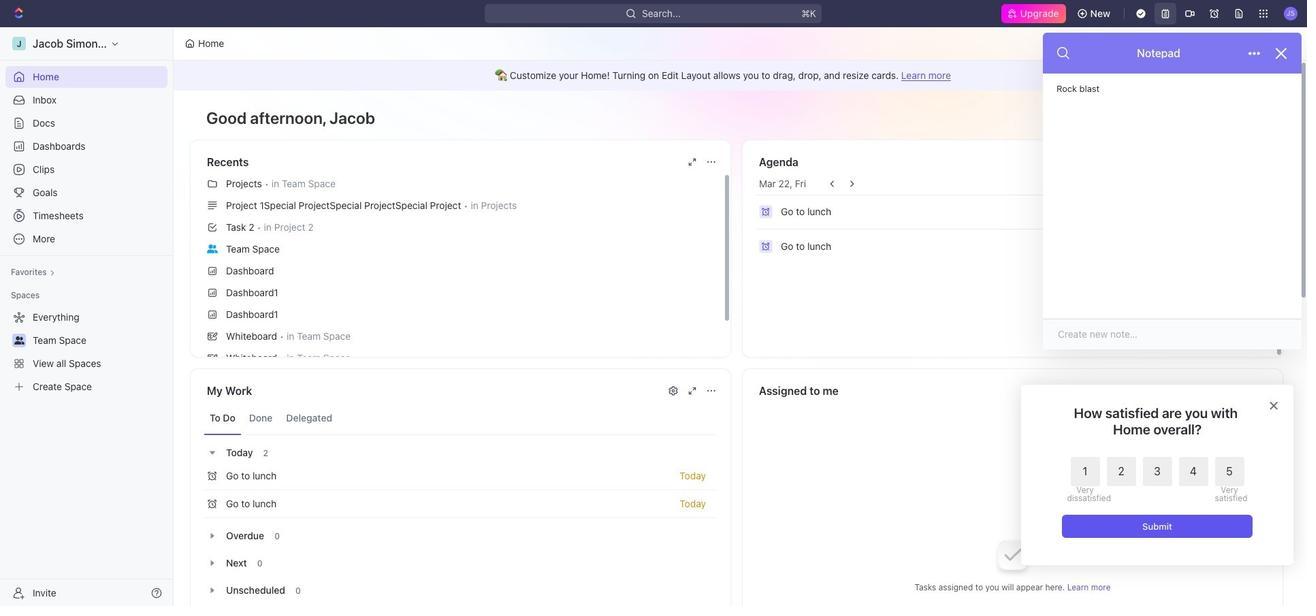 Task type: vqa. For each thing, say whether or not it's contained in the screenshot.
James Peterson's Workspace, , element
no



Task type: locate. For each thing, give the bounding box(es) containing it.
0 horizontal spatial user group image
[[14, 336, 24, 345]]

1 vertical spatial user group image
[[14, 336, 24, 345]]

0 vertical spatial user group image
[[207, 244, 218, 253]]

option group
[[1068, 457, 1245, 503]]

dialog
[[1022, 385, 1294, 565]]

user group image
[[207, 244, 218, 253], [14, 336, 24, 345]]

user group image inside sidebar navigation
[[14, 336, 24, 345]]

sidebar navigation
[[0, 27, 176, 606]]

Create new note… text field
[[1057, 327, 1289, 342]]

tree
[[5, 306, 168, 398]]

jacob simon's workspace, , element
[[12, 37, 26, 50]]

1 horizontal spatial user group image
[[207, 244, 218, 253]]

tab list
[[204, 402, 717, 435]]

alert
[[174, 61, 1300, 91]]



Task type: describe. For each thing, give the bounding box(es) containing it.
tree inside sidebar navigation
[[5, 306, 168, 398]]



